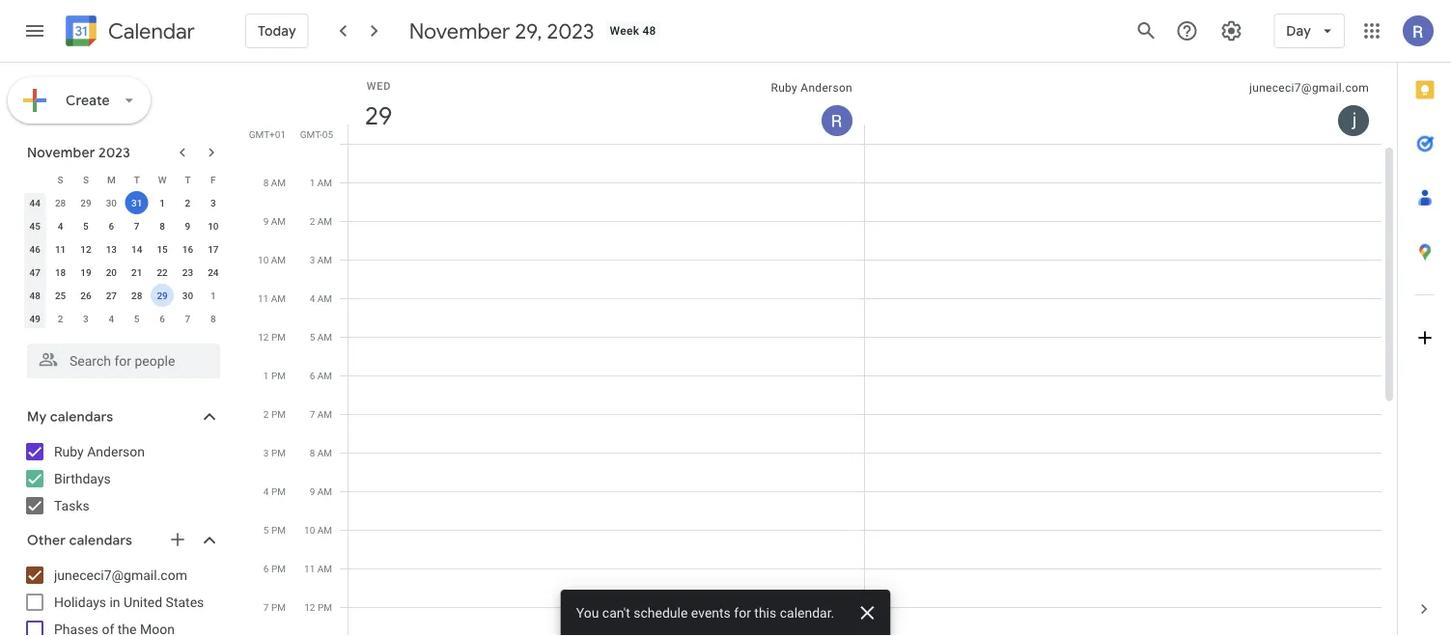 Task type: vqa. For each thing, say whether or not it's contained in the screenshot.
4 PM
yes



Task type: locate. For each thing, give the bounding box(es) containing it.
1 horizontal spatial 29
[[157, 290, 168, 301]]

october 28 element
[[49, 191, 72, 214]]

1 horizontal spatial 30
[[182, 290, 193, 301]]

18
[[55, 267, 66, 278]]

9 inside 'row'
[[185, 220, 191, 232]]

2023
[[547, 17, 594, 44], [99, 144, 130, 161]]

4 for 4 am
[[310, 293, 315, 304]]

schedule
[[634, 605, 688, 621]]

48 right week
[[643, 24, 656, 38]]

6 up 7 pm
[[264, 563, 269, 575]]

1 vertical spatial 10
[[258, 254, 269, 266]]

4 up 5 pm
[[264, 486, 269, 497]]

row inside the 29 grid
[[340, 144, 1382, 636]]

am down 6 am
[[317, 409, 332, 420]]

1 vertical spatial 10 am
[[304, 524, 332, 536]]

s up october 29 "element" on the top left
[[83, 174, 89, 185]]

7
[[134, 220, 140, 232], [185, 313, 191, 324], [310, 409, 315, 420], [264, 602, 269, 613]]

30 element
[[176, 284, 199, 307]]

29 down wed
[[363, 100, 391, 132]]

1 horizontal spatial 10
[[258, 254, 269, 266]]

1 horizontal spatial 28
[[131, 290, 142, 301]]

row containing 47
[[22, 261, 226, 284]]

2 vertical spatial 12
[[304, 602, 315, 613]]

15 element
[[151, 238, 174, 261]]

8
[[263, 177, 269, 188], [160, 220, 165, 232], [210, 313, 216, 324], [310, 447, 315, 459]]

0 horizontal spatial 30
[[106, 197, 117, 209]]

44
[[29, 197, 40, 209]]

2 horizontal spatial 11
[[304, 563, 315, 575]]

4
[[58, 220, 63, 232], [310, 293, 315, 304], [109, 313, 114, 324], [264, 486, 269, 497]]

12 up 1 pm
[[258, 331, 269, 343]]

1 horizontal spatial junececi7@gmail.com
[[1250, 81, 1369, 95]]

am right 4 pm
[[317, 486, 332, 497]]

1 vertical spatial anderson
[[87, 444, 145, 460]]

november 2023 grid
[[18, 168, 226, 330]]

8 down gmt+01
[[263, 177, 269, 188]]

0 horizontal spatial 48
[[29, 290, 40, 301]]

0 vertical spatial junececi7@gmail.com
[[1250, 81, 1369, 95]]

1 vertical spatial 29
[[80, 197, 91, 209]]

am left 4 am
[[271, 293, 286, 304]]

junececi7@gmail.com inside other calendars list
[[54, 567, 187, 583]]

gmt-05
[[300, 128, 333, 140]]

2 down 25 element
[[58, 313, 63, 324]]

28 down 21
[[131, 290, 142, 301]]

row group containing 44
[[22, 191, 226, 330]]

5 down 4 pm
[[264, 524, 269, 536]]

46
[[29, 243, 40, 255]]

0 horizontal spatial 28
[[55, 197, 66, 209]]

gmt+01
[[249, 128, 286, 140]]

pm up 2 pm at the left bottom of the page
[[271, 370, 286, 381]]

10 up 17
[[208, 220, 219, 232]]

4 down 3 am
[[310, 293, 315, 304]]

5 pm
[[264, 524, 286, 536]]

calendars
[[50, 409, 113, 426], [69, 532, 132, 549]]

1 vertical spatial 28
[[131, 290, 142, 301]]

30
[[106, 197, 117, 209], [182, 290, 193, 301]]

0 vertical spatial 11 am
[[258, 293, 286, 304]]

30 inside 30 element
[[182, 290, 193, 301]]

1 vertical spatial 8 am
[[310, 447, 332, 459]]

t
[[134, 174, 140, 185], [185, 174, 191, 185]]

s up "october 28" 'element'
[[57, 174, 63, 185]]

calendars for my calendars
[[50, 409, 113, 426]]

8 am down 7 am
[[310, 447, 332, 459]]

1 vertical spatial 48
[[29, 290, 40, 301]]

s
[[57, 174, 63, 185], [83, 174, 89, 185]]

december 4 element
[[100, 307, 123, 330]]

0 horizontal spatial 11 am
[[258, 293, 286, 304]]

3 down 26 element at the top of page
[[83, 313, 89, 324]]

13 element
[[100, 238, 123, 261]]

ruby
[[771, 81, 798, 95], [54, 444, 84, 460]]

7 down 30 element
[[185, 313, 191, 324]]

4 am
[[310, 293, 332, 304]]

29 for 29 "element"
[[157, 290, 168, 301]]

0 vertical spatial ruby anderson
[[771, 81, 853, 95]]

6 down 29 cell
[[160, 313, 165, 324]]

1 horizontal spatial 9
[[263, 215, 269, 227]]

november
[[409, 17, 510, 44], [27, 144, 95, 161]]

1 for 1 pm
[[264, 370, 269, 381]]

0 vertical spatial 10
[[208, 220, 219, 232]]

calendars inside dropdown button
[[50, 409, 113, 426]]

0 vertical spatial november
[[409, 17, 510, 44]]

0 horizontal spatial november
[[27, 144, 95, 161]]

1 horizontal spatial 12
[[258, 331, 269, 343]]

11 element
[[49, 238, 72, 261]]

1 vertical spatial junececi7@gmail.com
[[54, 567, 187, 583]]

6 for december 6 element
[[160, 313, 165, 324]]

19 element
[[74, 261, 97, 284]]

row containing 46
[[22, 238, 226, 261]]

29,
[[515, 17, 542, 44]]

1 vertical spatial 11
[[258, 293, 269, 304]]

8 am
[[263, 177, 286, 188], [310, 447, 332, 459]]

0 horizontal spatial 10
[[208, 220, 219, 232]]

2
[[185, 197, 191, 209], [310, 215, 315, 227], [58, 313, 63, 324], [264, 409, 269, 420]]

december 2 element
[[49, 307, 72, 330]]

3 pm
[[264, 447, 286, 459]]

0 horizontal spatial 10 am
[[258, 254, 286, 266]]

0 horizontal spatial ruby
[[54, 444, 84, 460]]

3
[[210, 197, 216, 209], [310, 254, 315, 266], [83, 313, 89, 324], [264, 447, 269, 459]]

december 5 element
[[125, 307, 148, 330]]

1 for 1 am
[[310, 177, 315, 188]]

am
[[271, 177, 286, 188], [317, 177, 332, 188], [271, 215, 286, 227], [317, 215, 332, 227], [271, 254, 286, 266], [317, 254, 332, 266], [271, 293, 286, 304], [317, 293, 332, 304], [317, 331, 332, 343], [317, 370, 332, 381], [317, 409, 332, 420], [317, 447, 332, 459], [317, 486, 332, 497], [317, 524, 332, 536], [317, 563, 332, 575]]

3 up 4 am
[[310, 254, 315, 266]]

0 horizontal spatial anderson
[[87, 444, 145, 460]]

28 inside "element"
[[131, 290, 142, 301]]

december 1 element
[[202, 284, 225, 307]]

4 down 27 element
[[109, 313, 114, 324]]

1 horizontal spatial 8 am
[[310, 447, 332, 459]]

calendars down tasks
[[69, 532, 132, 549]]

0 horizontal spatial 12 pm
[[258, 331, 286, 343]]

0 horizontal spatial 11
[[55, 243, 66, 255]]

27 element
[[100, 284, 123, 307]]

1 inside december 1 element
[[210, 290, 216, 301]]

9 right 4 pm
[[310, 486, 315, 497]]

pm
[[271, 331, 286, 343], [271, 370, 286, 381], [271, 409, 286, 420], [271, 447, 286, 459], [271, 486, 286, 497], [271, 524, 286, 536], [271, 563, 286, 575], [271, 602, 286, 613], [318, 602, 332, 613]]

0 vertical spatial calendars
[[50, 409, 113, 426]]

my
[[27, 409, 47, 426]]

holidays
[[54, 594, 106, 610]]

8 am left 1 am
[[263, 177, 286, 188]]

0 horizontal spatial 12
[[80, 243, 91, 255]]

1 horizontal spatial 2023
[[547, 17, 594, 44]]

1 up december 8 element
[[210, 290, 216, 301]]

2 for 2 am
[[310, 215, 315, 227]]

6 for 6 am
[[310, 370, 315, 381]]

calendars inside "dropdown button"
[[69, 532, 132, 549]]

30 inside "october 30" element
[[106, 197, 117, 209]]

30 down "23"
[[182, 290, 193, 301]]

5 down 28 "element"
[[134, 313, 140, 324]]

am right 5 pm
[[317, 524, 332, 536]]

7 right 2 pm at the left bottom of the page
[[310, 409, 315, 420]]

0 vertical spatial 8 am
[[263, 177, 286, 188]]

11 am left 4 am
[[258, 293, 286, 304]]

10 right 5 pm
[[304, 524, 315, 536]]

junececi7@gmail.com up 'in'
[[54, 567, 187, 583]]

anderson
[[801, 81, 853, 95], [87, 444, 145, 460]]

0 horizontal spatial s
[[57, 174, 63, 185]]

junececi7@gmail.com
[[1250, 81, 1369, 95], [54, 567, 187, 583]]

ruby anderson
[[771, 81, 853, 95], [54, 444, 145, 460]]

row group inside november 2023 grid
[[22, 191, 226, 330]]

december 3 element
[[74, 307, 97, 330]]

october 29 element
[[74, 191, 97, 214]]

15
[[157, 243, 168, 255]]

10 am
[[258, 254, 286, 266], [304, 524, 332, 536]]

11 right december 1 element
[[258, 293, 269, 304]]

2023 right 29, at the left of page
[[547, 17, 594, 44]]

2 down 1 am
[[310, 215, 315, 227]]

0 vertical spatial 28
[[55, 197, 66, 209]]

0 vertical spatial 2023
[[547, 17, 594, 44]]

27
[[106, 290, 117, 301]]

7 down 6 pm
[[264, 602, 269, 613]]

9 right 10 'element' at the left top of page
[[263, 215, 269, 227]]

26 element
[[74, 284, 97, 307]]

5
[[83, 220, 89, 232], [134, 313, 140, 324], [310, 331, 315, 343], [264, 524, 269, 536]]

1 for december 1 element
[[210, 290, 216, 301]]

2 up 3 pm at left bottom
[[264, 409, 269, 420]]

0 horizontal spatial junececi7@gmail.com
[[54, 567, 187, 583]]

october 30 element
[[100, 191, 123, 214]]

45
[[29, 220, 40, 232]]

row group
[[22, 191, 226, 330]]

0 horizontal spatial 8 am
[[263, 177, 286, 188]]

10 am right 5 pm
[[304, 524, 332, 536]]

21
[[131, 267, 142, 278]]

11 up 18 at left
[[55, 243, 66, 255]]

11 right 6 pm
[[304, 563, 315, 575]]

0 horizontal spatial 9
[[185, 220, 191, 232]]

28
[[55, 197, 66, 209], [131, 290, 142, 301]]

48 up 49
[[29, 290, 40, 301]]

t up 31
[[134, 174, 140, 185]]

11
[[55, 243, 66, 255], [258, 293, 269, 304], [304, 563, 315, 575]]

2 horizontal spatial 10
[[304, 524, 315, 536]]

13
[[106, 243, 117, 255]]

0 horizontal spatial t
[[134, 174, 140, 185]]

november up "october 28" 'element'
[[27, 144, 95, 161]]

12 up 19
[[80, 243, 91, 255]]

0 vertical spatial 9 am
[[263, 215, 286, 227]]

am down 4 am
[[317, 331, 332, 343]]

junececi7@gmail.com down the day popup button at the right top
[[1250, 81, 1369, 95]]

cell
[[349, 144, 865, 636], [865, 144, 1382, 636]]

junececi7@gmail.com column header
[[864, 63, 1382, 144]]

0 vertical spatial anderson
[[801, 81, 853, 95]]

1 horizontal spatial ruby
[[771, 81, 798, 95]]

14
[[131, 243, 142, 255]]

3 up 4 pm
[[264, 447, 269, 459]]

None search field
[[0, 336, 239, 379]]

am down 3 am
[[317, 293, 332, 304]]

0 vertical spatial 30
[[106, 197, 117, 209]]

10
[[208, 220, 219, 232], [258, 254, 269, 266], [304, 524, 315, 536]]

2 cell from the left
[[865, 144, 1382, 636]]

28 inside 'element'
[[55, 197, 66, 209]]

0 vertical spatial 29
[[363, 100, 391, 132]]

1 am
[[310, 177, 332, 188]]

settings menu image
[[1220, 19, 1243, 42]]

12
[[80, 243, 91, 255], [258, 331, 269, 343], [304, 602, 315, 613]]

6 right 1 pm
[[310, 370, 315, 381]]

m
[[107, 174, 116, 185]]

1 vertical spatial 12 pm
[[304, 602, 332, 613]]

10 am left 3 am
[[258, 254, 286, 266]]

05
[[322, 128, 333, 140]]

0 horizontal spatial 29
[[80, 197, 91, 209]]

1 horizontal spatial anderson
[[801, 81, 853, 95]]

1 vertical spatial 2023
[[99, 144, 130, 161]]

2 pm
[[264, 409, 286, 420]]

december 6 element
[[151, 307, 174, 330]]

1 vertical spatial 30
[[182, 290, 193, 301]]

30 down m at the top left
[[106, 197, 117, 209]]

anderson inside 29 column header
[[801, 81, 853, 95]]

am left 1 am
[[271, 177, 286, 188]]

10 right 17 element
[[258, 254, 269, 266]]

49
[[29, 313, 40, 324]]

4 for 4 pm
[[264, 486, 269, 497]]

1 up the 2 am
[[310, 177, 315, 188]]

t right w
[[185, 174, 191, 185]]

birthdays
[[54, 471, 111, 487]]

tab list
[[1398, 63, 1451, 582]]

29 inside cell
[[157, 290, 168, 301]]

31
[[131, 197, 142, 209]]

11 am
[[258, 293, 286, 304], [304, 563, 332, 575]]

8 down december 1 element
[[210, 313, 216, 324]]

december 7 element
[[176, 307, 199, 330]]

12 pm right 7 pm
[[304, 602, 332, 613]]

calendars right "my"
[[50, 409, 113, 426]]

2 vertical spatial 29
[[157, 290, 168, 301]]

1 vertical spatial ruby anderson
[[54, 444, 145, 460]]

1 horizontal spatial 10 am
[[304, 524, 332, 536]]

1 horizontal spatial s
[[83, 174, 89, 185]]

1 up 2 pm at the left bottom of the page
[[264, 370, 269, 381]]

9
[[263, 215, 269, 227], [185, 220, 191, 232], [310, 486, 315, 497]]

0 vertical spatial 12
[[80, 243, 91, 255]]

0 horizontal spatial ruby anderson
[[54, 444, 145, 460]]

row
[[340, 144, 1382, 636], [22, 168, 226, 191], [22, 191, 226, 214], [22, 214, 226, 238], [22, 238, 226, 261], [22, 261, 226, 284], [22, 284, 226, 307], [22, 307, 226, 330]]

0 horizontal spatial 2023
[[99, 144, 130, 161]]

calendars for other calendars
[[69, 532, 132, 549]]

48
[[643, 24, 656, 38], [29, 290, 40, 301]]

28 right the 44
[[55, 197, 66, 209]]

9 am
[[263, 215, 286, 227], [310, 486, 332, 497]]

november left 29, at the left of page
[[409, 17, 510, 44]]

3 down f
[[210, 197, 216, 209]]

f
[[211, 174, 216, 185]]

november for november 29, 2023
[[409, 17, 510, 44]]

1 cell from the left
[[349, 144, 865, 636]]

this
[[755, 605, 777, 621]]

30 for 30 element
[[182, 290, 193, 301]]

other
[[27, 532, 66, 549]]

0 horizontal spatial 9 am
[[263, 215, 286, 227]]

29 right "october 28" 'element'
[[80, 197, 91, 209]]

14 element
[[125, 238, 148, 261]]

1 vertical spatial 11 am
[[304, 563, 332, 575]]

you can't schedule events for this calendar.
[[576, 605, 835, 621]]

2 vertical spatial 11
[[304, 563, 315, 575]]

0 vertical spatial 48
[[643, 24, 656, 38]]

am right 6 pm
[[317, 563, 332, 575]]

29
[[363, 100, 391, 132], [80, 197, 91, 209], [157, 290, 168, 301]]

1 vertical spatial 9 am
[[310, 486, 332, 497]]

7 for 7 pm
[[264, 602, 269, 613]]

junececi7@gmail.com inside column header
[[1250, 81, 1369, 95]]

0 vertical spatial 11
[[55, 243, 66, 255]]

4 up 11 element
[[58, 220, 63, 232]]

12 inside 'row'
[[80, 243, 91, 255]]

16
[[182, 243, 193, 255]]

1 vertical spatial calendars
[[69, 532, 132, 549]]

11 am right 6 pm
[[304, 563, 332, 575]]

1 vertical spatial ruby
[[54, 444, 84, 460]]

1 horizontal spatial t
[[185, 174, 191, 185]]

pm up 7 pm
[[271, 563, 286, 575]]

29 down 22
[[157, 290, 168, 301]]

1 horizontal spatial ruby anderson
[[771, 81, 853, 95]]

main drawer image
[[23, 19, 46, 42]]

2023 up m at the top left
[[99, 144, 130, 161]]

22 element
[[151, 261, 174, 284]]

2 horizontal spatial 29
[[363, 100, 391, 132]]

9 am right 4 pm
[[310, 486, 332, 497]]

wed 29
[[363, 80, 391, 132]]

0 vertical spatial ruby
[[771, 81, 798, 95]]

12 right 7 pm
[[304, 602, 315, 613]]

6
[[109, 220, 114, 232], [160, 313, 165, 324], [310, 370, 315, 381], [264, 563, 269, 575]]

holidays in united states
[[54, 594, 204, 610]]

pm up 1 pm
[[271, 331, 286, 343]]

9 up 16 "element"
[[185, 220, 191, 232]]

ruby anderson inside my calendars 'list'
[[54, 444, 145, 460]]

0 vertical spatial 10 am
[[258, 254, 286, 266]]

for
[[734, 605, 751, 621]]

19
[[80, 267, 91, 278]]

2 vertical spatial 10
[[304, 524, 315, 536]]

2 horizontal spatial 12
[[304, 602, 315, 613]]

12 pm up 1 pm
[[258, 331, 286, 343]]

9 am left the 2 am
[[263, 215, 286, 227]]

12 pm
[[258, 331, 286, 343], [304, 602, 332, 613]]

1 horizontal spatial november
[[409, 17, 510, 44]]

5 down 4 am
[[310, 331, 315, 343]]

1 vertical spatial november
[[27, 144, 95, 161]]



Task type: describe. For each thing, give the bounding box(es) containing it.
11 inside 'row'
[[55, 243, 66, 255]]

25 element
[[49, 284, 72, 307]]

29 column header
[[348, 63, 865, 144]]

1 horizontal spatial 9 am
[[310, 486, 332, 497]]

day
[[1287, 22, 1311, 40]]

22
[[157, 267, 168, 278]]

week
[[610, 24, 640, 38]]

november for november 2023
[[27, 144, 95, 161]]

pm up 4 pm
[[271, 447, 286, 459]]

create button
[[8, 77, 151, 124]]

2 horizontal spatial 9
[[310, 486, 315, 497]]

47
[[29, 267, 40, 278]]

united
[[124, 594, 162, 610]]

4 for december 4 element
[[109, 313, 114, 324]]

my calendars
[[27, 409, 113, 426]]

w
[[158, 174, 167, 185]]

7 pm
[[264, 602, 286, 613]]

my calendars button
[[4, 402, 239, 433]]

today
[[258, 22, 296, 40]]

am down 1 am
[[317, 215, 332, 227]]

10 inside 'element'
[[208, 220, 219, 232]]

1 horizontal spatial 11
[[258, 293, 269, 304]]

26
[[80, 290, 91, 301]]

21 element
[[125, 261, 148, 284]]

5 down october 29 "element" on the top left
[[83, 220, 89, 232]]

3 am
[[310, 254, 332, 266]]

november 29, 2023
[[409, 17, 594, 44]]

3 for december 3 element
[[83, 313, 89, 324]]

6 pm
[[264, 563, 286, 575]]

20
[[106, 267, 117, 278]]

5 for 5 am
[[310, 331, 315, 343]]

am down 7 am
[[317, 447, 332, 459]]

1 t from the left
[[134, 174, 140, 185]]

28 element
[[125, 284, 148, 307]]

3 for 3 pm
[[264, 447, 269, 459]]

week 48
[[610, 24, 656, 38]]

am left 3 am
[[271, 254, 286, 266]]

29 grid
[[247, 63, 1397, 636]]

tasks
[[54, 498, 90, 514]]

23 element
[[176, 261, 199, 284]]

add other calendars image
[[168, 530, 187, 549]]

31 cell
[[124, 191, 150, 214]]

1 horizontal spatial 48
[[643, 24, 656, 38]]

1 horizontal spatial 11 am
[[304, 563, 332, 575]]

28 for 28 "element"
[[131, 290, 142, 301]]

2 t from the left
[[185, 174, 191, 185]]

6 for 6 pm
[[264, 563, 269, 575]]

row containing 48
[[22, 284, 226, 307]]

states
[[166, 594, 204, 610]]

anderson inside my calendars 'list'
[[87, 444, 145, 460]]

17
[[208, 243, 219, 255]]

5 for december 5 element
[[134, 313, 140, 324]]

2 for december 2 element
[[58, 313, 63, 324]]

other calendars
[[27, 532, 132, 549]]

pm down 4 pm
[[271, 524, 286, 536]]

7 down "october 31, today" element
[[134, 220, 140, 232]]

29 element
[[151, 284, 174, 307]]

29 cell
[[150, 284, 175, 307]]

20 element
[[100, 261, 123, 284]]

3 for 3 am
[[310, 254, 315, 266]]

ruby inside 29 column header
[[771, 81, 798, 95]]

18 element
[[49, 261, 72, 284]]

25
[[55, 290, 66, 301]]

4 pm
[[264, 486, 286, 497]]

ruby anderson inside 29 column header
[[771, 81, 853, 95]]

6 up the 13 element
[[109, 220, 114, 232]]

pm up 5 pm
[[271, 486, 286, 497]]

day button
[[1274, 8, 1345, 54]]

calendar.
[[780, 605, 835, 621]]

Search for people text field
[[39, 344, 209, 379]]

row containing 44
[[22, 191, 226, 214]]

48 inside november 2023 grid
[[29, 290, 40, 301]]

pm right 7 pm
[[318, 602, 332, 613]]

2 am
[[310, 215, 332, 227]]

row containing 45
[[22, 214, 226, 238]]

17 element
[[202, 238, 225, 261]]

november 2023
[[27, 144, 130, 161]]

24
[[208, 267, 219, 278]]

1 pm
[[264, 370, 286, 381]]

row containing 49
[[22, 307, 226, 330]]

16 element
[[176, 238, 199, 261]]

row containing s
[[22, 168, 226, 191]]

wed
[[367, 80, 391, 92]]

wednesday, november 29 element
[[356, 94, 401, 138]]

events
[[691, 605, 731, 621]]

can't
[[602, 605, 630, 621]]

other calendars list
[[4, 560, 239, 636]]

2 for 2 pm
[[264, 409, 269, 420]]

october 31, today element
[[125, 191, 148, 214]]

am up the 2 am
[[317, 177, 332, 188]]

gmt-
[[300, 128, 322, 140]]

you
[[576, 605, 599, 621]]

pm up 3 pm at left bottom
[[271, 409, 286, 420]]

am up 4 am
[[317, 254, 332, 266]]

7 am
[[310, 409, 332, 420]]

2 s from the left
[[83, 174, 89, 185]]

december 8 element
[[202, 307, 225, 330]]

create
[[66, 92, 110, 109]]

12 element
[[74, 238, 97, 261]]

5 am
[[310, 331, 332, 343]]

calendar
[[108, 18, 195, 45]]

7 for 7 am
[[310, 409, 315, 420]]

10 element
[[202, 214, 225, 238]]

0 vertical spatial 12 pm
[[258, 331, 286, 343]]

23
[[182, 267, 193, 278]]

24 element
[[202, 261, 225, 284]]

2 up 16 "element"
[[185, 197, 191, 209]]

30 for "october 30" element
[[106, 197, 117, 209]]

6 am
[[310, 370, 332, 381]]

29 inside wed 29
[[363, 100, 391, 132]]

7 for december 7 element
[[185, 313, 191, 324]]

8 up 15 element
[[160, 220, 165, 232]]

am left the 2 am
[[271, 215, 286, 227]]

29 for october 29 "element" on the top left
[[80, 197, 91, 209]]

1 s from the left
[[57, 174, 63, 185]]

28 for "october 28" 'element'
[[55, 197, 66, 209]]

my calendars list
[[4, 437, 239, 521]]

ruby inside my calendars 'list'
[[54, 444, 84, 460]]

am up 7 am
[[317, 370, 332, 381]]

today button
[[245, 8, 309, 54]]

8 right 3 pm at left bottom
[[310, 447, 315, 459]]

calendar heading
[[104, 18, 195, 45]]

1 vertical spatial 12
[[258, 331, 269, 343]]

other calendars button
[[4, 525, 239, 556]]

in
[[110, 594, 120, 610]]

1 horizontal spatial 12 pm
[[304, 602, 332, 613]]

calendar element
[[62, 12, 195, 54]]

5 for 5 pm
[[264, 524, 269, 536]]

1 down w
[[160, 197, 165, 209]]

pm down 6 pm
[[271, 602, 286, 613]]



